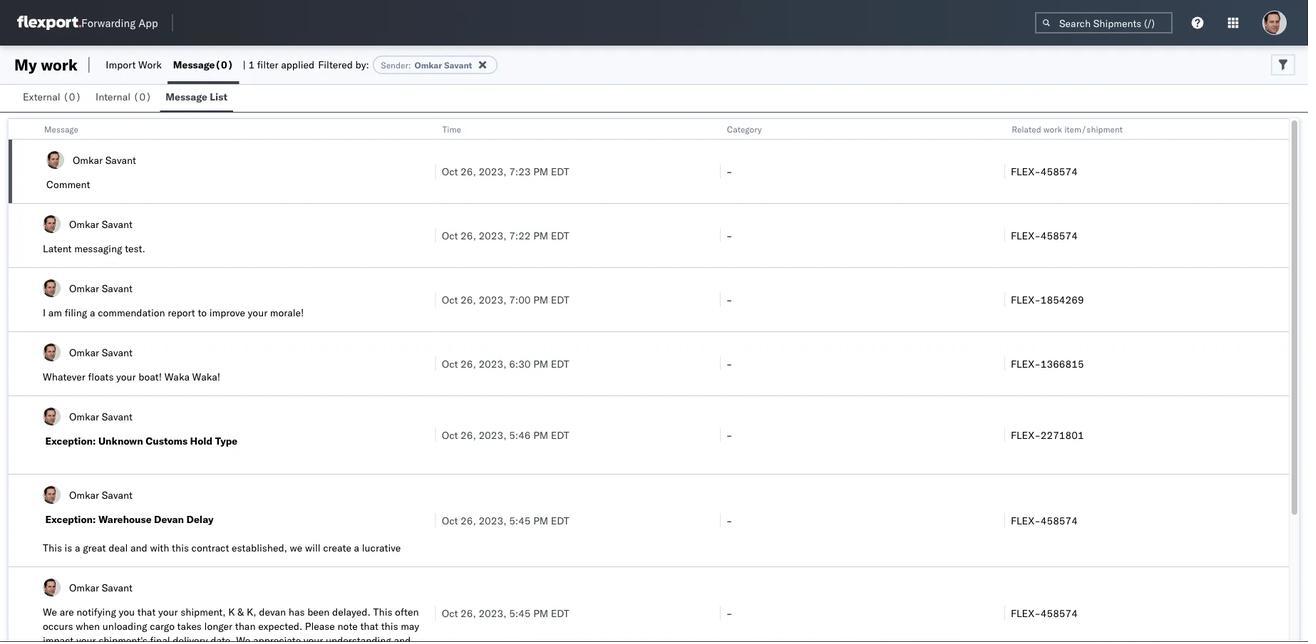 Task type: locate. For each thing, give the bounding box(es) containing it.
note
[[338, 620, 358, 633]]

import
[[106, 58, 136, 71]]

message inside message list button
[[166, 91, 207, 103]]

customs
[[146, 435, 188, 447]]

morale!
[[270, 307, 304, 319]]

omkar right :
[[415, 60, 442, 70]]

2023, for boat!
[[479, 358, 507, 370]]

your up cargo
[[158, 606, 178, 619]]

3 26, from the top
[[461, 293, 476, 306]]

k,
[[247, 606, 256, 619]]

1 vertical spatial that
[[360, 620, 379, 633]]

work right related
[[1044, 124, 1062, 134]]

3 458574 from the top
[[1041, 514, 1078, 527]]

i am filing a commendation report to improve your morale!
[[43, 307, 304, 319]]

message for list
[[166, 91, 207, 103]]

0 vertical spatial oct 26, 2023, 5:45 pm edt
[[442, 514, 569, 527]]

delayed.
[[332, 606, 371, 619]]

3 resize handle column header from the left
[[987, 119, 1005, 642]]

omkar up filing
[[69, 282, 99, 294]]

2 resize handle column header from the left
[[703, 119, 720, 642]]

savant
[[444, 60, 472, 70], [105, 154, 136, 166], [102, 218, 133, 230], [102, 282, 133, 294], [102, 346, 133, 359], [102, 410, 133, 423], [102, 489, 133, 501], [102, 581, 133, 594]]

type
[[215, 435, 238, 447]]

edt for latent messaging test.
[[551, 229, 569, 242]]

comment
[[46, 178, 90, 191]]

exception: warehouse devan delay
[[45, 513, 214, 526]]

edt for hold
[[551, 429, 569, 441]]

this
[[172, 542, 189, 554], [381, 620, 398, 633]]

4 resize handle column header from the left
[[1272, 119, 1289, 642]]

- for a
[[726, 293, 733, 306]]

omkar savant up messaging
[[69, 218, 133, 230]]

7 - from the top
[[726, 607, 733, 620]]

5 26, from the top
[[461, 429, 476, 441]]

omkar savant for we
[[69, 581, 133, 594]]

import work
[[106, 58, 162, 71]]

category
[[727, 124, 762, 134]]

a right is
[[75, 542, 80, 554]]

report
[[168, 307, 195, 319]]

been
[[307, 606, 330, 619]]

-
[[726, 165, 733, 178], [726, 229, 733, 242], [726, 293, 733, 306], [726, 358, 733, 370], [726, 429, 733, 441], [726, 514, 733, 527], [726, 607, 733, 620]]

omkar savant for i
[[69, 282, 133, 294]]

(0) left |
[[215, 58, 233, 71]]

message down external (0) button
[[44, 124, 78, 134]]

omkar savant
[[73, 154, 136, 166], [69, 218, 133, 230], [69, 282, 133, 294], [69, 346, 133, 359], [69, 410, 133, 423], [69, 489, 133, 501], [69, 581, 133, 594]]

exception: up is
[[45, 513, 96, 526]]

you
[[119, 606, 135, 619]]

omkar savant up unknown
[[69, 410, 133, 423]]

(0) inside internal (0) button
[[133, 91, 152, 103]]

message up message list
[[173, 58, 215, 71]]

4 458574 from the top
[[1041, 607, 1078, 620]]

omkar up floats
[[69, 346, 99, 359]]

omkar up notifying
[[69, 581, 99, 594]]

flex- for a
[[1011, 293, 1041, 306]]

omkar
[[415, 60, 442, 70], [73, 154, 103, 166], [69, 218, 99, 230], [69, 282, 99, 294], [69, 346, 99, 359], [69, 410, 99, 423], [69, 489, 99, 501], [69, 581, 99, 594]]

3 oct from the top
[[442, 293, 458, 306]]

your
[[248, 307, 268, 319], [116, 371, 136, 383], [158, 606, 178, 619]]

internal (0)
[[96, 91, 152, 103]]

2 vertical spatial your
[[158, 606, 178, 619]]

pm for you
[[533, 607, 548, 620]]

0 vertical spatial this
[[43, 542, 62, 554]]

forwarding app
[[81, 16, 158, 30]]

2 - from the top
[[726, 229, 733, 242]]

flexport. image
[[17, 16, 81, 30]]

waka!
[[192, 371, 220, 383]]

applied
[[281, 58, 315, 71]]

7 2023, from the top
[[479, 607, 507, 620]]

&
[[238, 606, 244, 619]]

4 26, from the top
[[461, 358, 476, 370]]

exception: unknown customs hold type
[[45, 435, 238, 447]]

7 pm from the top
[[533, 607, 548, 620]]

often
[[395, 606, 419, 619]]

1 horizontal spatial this
[[381, 620, 398, 633]]

6 pm from the top
[[533, 514, 548, 527]]

5 edt from the top
[[551, 429, 569, 441]]

savant for comment
[[105, 154, 136, 166]]

1 flex- 458574 from the top
[[1011, 165, 1078, 178]]

oct for boat!
[[442, 358, 458, 370]]

0 horizontal spatial (0)
[[63, 91, 81, 103]]

this left is
[[43, 542, 62, 554]]

1 edt from the top
[[551, 165, 569, 178]]

flex-
[[1011, 165, 1041, 178], [1011, 229, 1041, 242], [1011, 293, 1041, 306], [1011, 358, 1041, 370], [1011, 429, 1041, 441], [1011, 514, 1041, 527], [1011, 607, 1041, 620]]

1 vertical spatial exception:
[[45, 513, 96, 526]]

0 vertical spatial work
[[41, 55, 78, 75]]

latent
[[43, 242, 72, 255]]

work
[[41, 55, 78, 75], [1044, 124, 1062, 134]]

0 horizontal spatial this
[[172, 542, 189, 554]]

flex- 458574 for we
[[1011, 607, 1078, 620]]

1 vertical spatial this
[[381, 620, 398, 633]]

4 oct from the top
[[442, 358, 458, 370]]

- for hold
[[726, 429, 733, 441]]

1 vertical spatial work
[[1044, 124, 1062, 134]]

your left morale! at left
[[248, 307, 268, 319]]

1 horizontal spatial (0)
[[133, 91, 152, 103]]

2 flex- from the top
[[1011, 229, 1041, 242]]

0 vertical spatial 5:45
[[509, 514, 531, 527]]

1 horizontal spatial work
[[1044, 124, 1062, 134]]

with
[[150, 542, 169, 554]]

message list button
[[160, 84, 233, 112]]

flex- 458574 for comment
[[1011, 165, 1078, 178]]

omkar savant up filing
[[69, 282, 133, 294]]

savant for i
[[102, 282, 133, 294]]

omkar savant up notifying
[[69, 581, 133, 594]]

6 edt from the top
[[551, 514, 569, 527]]

6 flex- from the top
[[1011, 514, 1041, 527]]

2 horizontal spatial (0)
[[215, 58, 233, 71]]

delay
[[186, 513, 214, 526]]

flex- 458574 for latent
[[1011, 229, 1078, 242]]

1 vertical spatial 5:45
[[509, 607, 531, 620]]

oct for hold
[[442, 429, 458, 441]]

messaging
[[74, 242, 122, 255]]

we
[[290, 542, 303, 554]]

omkar for i
[[69, 282, 99, 294]]

0 vertical spatial exception:
[[45, 435, 96, 447]]

0 vertical spatial message
[[173, 58, 215, 71]]

a right create
[[354, 542, 359, 554]]

established,
[[232, 542, 287, 554]]

floats
[[88, 371, 114, 383]]

omkar savant for exception:
[[69, 410, 133, 423]]

exception: left unknown
[[45, 435, 96, 447]]

resize handle column header
[[418, 119, 435, 642], [703, 119, 720, 642], [987, 119, 1005, 642], [1272, 119, 1289, 642]]

omkar savant up comment
[[73, 154, 136, 166]]

1 vertical spatial message
[[166, 91, 207, 103]]

4 flex- 458574 from the top
[[1011, 607, 1078, 620]]

1 oct from the top
[[442, 165, 458, 178]]

boat!
[[139, 371, 162, 383]]

oct for latent messaging test.
[[442, 229, 458, 242]]

this is a great deal and with this contract established, we will create a lucrative partnership.
[[43, 542, 401, 569]]

(0)
[[215, 58, 233, 71], [63, 91, 81, 103], [133, 91, 152, 103]]

message left list
[[166, 91, 207, 103]]

omkar for comment
[[73, 154, 103, 166]]

0 horizontal spatial a
[[75, 542, 80, 554]]

work
[[138, 58, 162, 71]]

(0) for internal (0)
[[133, 91, 152, 103]]

458574 for latent
[[1041, 229, 1078, 242]]

3 - from the top
[[726, 293, 733, 306]]

4 - from the top
[[726, 358, 733, 370]]

savant up the you
[[102, 581, 133, 594]]

flex- 458574
[[1011, 165, 1078, 178], [1011, 229, 1078, 242], [1011, 514, 1078, 527], [1011, 607, 1078, 620]]

458574 for comment
[[1041, 165, 1078, 178]]

1366815
[[1041, 358, 1084, 370]]

0 vertical spatial that
[[137, 606, 156, 619]]

(0) right internal
[[133, 91, 152, 103]]

5 2023, from the top
[[479, 429, 507, 441]]

work up the external (0)
[[41, 55, 78, 75]]

- for you
[[726, 607, 733, 620]]

this right with
[[172, 542, 189, 554]]

2 2023, from the top
[[479, 229, 507, 242]]

1 vertical spatial this
[[373, 606, 393, 619]]

a
[[90, 307, 95, 319], [75, 542, 80, 554], [354, 542, 359, 554]]

2023,
[[479, 165, 507, 178], [479, 229, 507, 242], [479, 293, 507, 306], [479, 358, 507, 370], [479, 429, 507, 441], [479, 514, 507, 527], [479, 607, 507, 620]]

458574
[[1041, 165, 1078, 178], [1041, 229, 1078, 242], [1041, 514, 1078, 527], [1041, 607, 1078, 620]]

0 horizontal spatial work
[[41, 55, 78, 75]]

savant up test.
[[102, 218, 133, 230]]

omkar savant for latent
[[69, 218, 133, 230]]

2 oct from the top
[[442, 229, 458, 242]]

6 26, from the top
[[461, 514, 476, 527]]

1 oct 26, 2023, 5:45 pm edt from the top
[[442, 514, 569, 527]]

2 458574 from the top
[[1041, 229, 1078, 242]]

2 flex- 458574 from the top
[[1011, 229, 1078, 242]]

cargo
[[150, 620, 175, 633]]

exception: for exception: unknown customs hold type
[[45, 435, 96, 447]]

pm
[[533, 165, 548, 178], [533, 229, 548, 242], [533, 293, 548, 306], [533, 358, 548, 370], [533, 429, 548, 441], [533, 514, 548, 527], [533, 607, 548, 620]]

savant up commendation
[[102, 282, 133, 294]]

3 edt from the top
[[551, 293, 569, 306]]

7 flex- from the top
[[1011, 607, 1041, 620]]

7 oct from the top
[[442, 607, 458, 620]]

flex- for you
[[1011, 607, 1041, 620]]

that
[[137, 606, 156, 619], [360, 620, 379, 633]]

flex- for hold
[[1011, 429, 1041, 441]]

4 edt from the top
[[551, 358, 569, 370]]

are
[[60, 606, 74, 619]]

7 26, from the top
[[461, 607, 476, 620]]

omkar savant up floats
[[69, 346, 133, 359]]

omkar savant for comment
[[73, 154, 136, 166]]

oct
[[442, 165, 458, 178], [442, 229, 458, 242], [442, 293, 458, 306], [442, 358, 458, 370], [442, 429, 458, 441], [442, 514, 458, 527], [442, 607, 458, 620]]

2 exception: from the top
[[45, 513, 96, 526]]

this inside this is a great deal and with this contract established, we will create a lucrative partnership.
[[43, 542, 62, 554]]

savant down internal (0) button
[[105, 154, 136, 166]]

internal
[[96, 91, 131, 103]]

2 pm from the top
[[533, 229, 548, 242]]

1 vertical spatial oct 26, 2023, 5:45 pm edt
[[442, 607, 569, 620]]

(0) for external (0)
[[63, 91, 81, 103]]

26, for latent messaging test.
[[461, 229, 476, 242]]

when
[[76, 620, 100, 633]]

0 horizontal spatial your
[[116, 371, 136, 383]]

work for related
[[1044, 124, 1062, 134]]

3 pm from the top
[[533, 293, 548, 306]]

omkar up comment
[[73, 154, 103, 166]]

savant up whatever floats your boat! waka waka! on the bottom of the page
[[102, 346, 133, 359]]

savant up unknown
[[102, 410, 133, 423]]

7 edt from the top
[[551, 607, 569, 620]]

1 horizontal spatial this
[[373, 606, 393, 619]]

26, for hold
[[461, 429, 476, 441]]

savant for exception:
[[102, 410, 133, 423]]

2271801
[[1041, 429, 1084, 441]]

1 458574 from the top
[[1041, 165, 1078, 178]]

a right filing
[[90, 307, 95, 319]]

3 2023, from the top
[[479, 293, 507, 306]]

k
[[228, 606, 235, 619]]

this left the may
[[381, 620, 398, 633]]

0 horizontal spatial this
[[43, 542, 62, 554]]

5 oct from the top
[[442, 429, 458, 441]]

related
[[1012, 124, 1041, 134]]

omkar up latent messaging test. on the left top of the page
[[69, 218, 99, 230]]

that right 'note'
[[360, 620, 379, 633]]

5 - from the top
[[726, 429, 733, 441]]

waka
[[165, 371, 190, 383]]

1 exception: from the top
[[45, 435, 96, 447]]

1 vertical spatial your
[[116, 371, 136, 383]]

4 2023, from the top
[[479, 358, 507, 370]]

3 flex- from the top
[[1011, 293, 1041, 306]]

app
[[138, 16, 158, 30]]

2 26, from the top
[[461, 229, 476, 242]]

oct 26, 2023, 5:45 pm edt
[[442, 514, 569, 527], [442, 607, 569, 620]]

omkar for exception:
[[69, 410, 99, 423]]

26,
[[461, 165, 476, 178], [461, 229, 476, 242], [461, 293, 476, 306], [461, 358, 476, 370], [461, 429, 476, 441], [461, 514, 476, 527], [461, 607, 476, 620]]

1 resize handle column header from the left
[[418, 119, 435, 642]]

5 flex- from the top
[[1011, 429, 1041, 441]]

this left 'often'
[[373, 606, 393, 619]]

1 horizontal spatial that
[[360, 620, 379, 633]]

4 flex- from the top
[[1011, 358, 1041, 370]]

external (0) button
[[17, 84, 90, 112]]

5 pm from the top
[[533, 429, 548, 441]]

1 horizontal spatial your
[[158, 606, 178, 619]]

3 flex- 458574 from the top
[[1011, 514, 1078, 527]]

omkar down floats
[[69, 410, 99, 423]]

2 horizontal spatial your
[[248, 307, 268, 319]]

that right the you
[[137, 606, 156, 619]]

your left boat!
[[116, 371, 136, 383]]

4 pm from the top
[[533, 358, 548, 370]]

2 edt from the top
[[551, 229, 569, 242]]

1 2023, from the top
[[479, 165, 507, 178]]

(0) inside external (0) button
[[63, 91, 81, 103]]

|
[[243, 58, 246, 71]]

(0) right external
[[63, 91, 81, 103]]

(0) for message (0)
[[215, 58, 233, 71]]

0 vertical spatial this
[[172, 542, 189, 554]]

omkar for we
[[69, 581, 99, 594]]



Task type: vqa. For each thing, say whether or not it's contained in the screenshot.
fifth Select File from the top
no



Task type: describe. For each thing, give the bounding box(es) containing it.
omkar up warehouse
[[69, 489, 99, 501]]

pm for hold
[[533, 429, 548, 441]]

is
[[65, 542, 72, 554]]

1 flex- from the top
[[1011, 165, 1041, 178]]

contract
[[192, 542, 229, 554]]

filing
[[65, 307, 87, 319]]

resize handle column header for category
[[987, 119, 1005, 642]]

we
[[43, 606, 57, 619]]

notifying
[[76, 606, 116, 619]]

create
[[323, 542, 351, 554]]

1854269
[[1041, 293, 1084, 306]]

edt for you
[[551, 607, 569, 620]]

savant for we
[[102, 581, 133, 594]]

list
[[210, 91, 227, 103]]

0 horizontal spatial that
[[137, 606, 156, 619]]

7:23
[[509, 165, 531, 178]]

resize handle column header for related work item/shipment
[[1272, 119, 1289, 642]]

we are notifying you that your shipment, k & k, devan has been delayed. this often occurs when unloading cargo takes longer than expected. please note that this may
[[43, 606, 419, 633]]

unknown
[[98, 435, 143, 447]]

savant up warehouse
[[102, 489, 133, 501]]

unloading
[[103, 620, 147, 633]]

external (0)
[[23, 91, 81, 103]]

filtered
[[318, 58, 353, 71]]

omkar for whatever
[[69, 346, 99, 359]]

2023, for hold
[[479, 429, 507, 441]]

work for my
[[41, 55, 78, 75]]

oct 26, 2023, 7:00 pm edt
[[442, 293, 569, 306]]

than
[[235, 620, 256, 633]]

your inside we are notifying you that your shipment, k & k, devan has been delayed. this often occurs when unloading cargo takes longer than expected. please note that this may
[[158, 606, 178, 619]]

2 horizontal spatial a
[[354, 542, 359, 554]]

hold
[[190, 435, 213, 447]]

2 oct 26, 2023, 5:45 pm edt from the top
[[442, 607, 569, 620]]

26, for you
[[461, 607, 476, 620]]

26, for boat!
[[461, 358, 476, 370]]

longer
[[204, 620, 233, 633]]

internal (0) button
[[90, 84, 160, 112]]

by:
[[355, 58, 369, 71]]

pm for a
[[533, 293, 548, 306]]

improve
[[209, 307, 245, 319]]

time
[[443, 124, 461, 134]]

has
[[289, 606, 305, 619]]

2023, for a
[[479, 293, 507, 306]]

item/shipment
[[1064, 124, 1123, 134]]

message for (0)
[[173, 58, 215, 71]]

2 5:45 from the top
[[509, 607, 531, 620]]

2023, for you
[[479, 607, 507, 620]]

savant right :
[[444, 60, 472, 70]]

my
[[14, 55, 37, 75]]

may
[[401, 620, 419, 633]]

26, for a
[[461, 293, 476, 306]]

exception: for exception: warehouse devan delay
[[45, 513, 96, 526]]

:
[[408, 60, 411, 70]]

message list
[[166, 91, 227, 103]]

message (0)
[[173, 58, 233, 71]]

this inside we are notifying you that your shipment, k & k, devan has been delayed. this often occurs when unloading cargo takes longer than expected. please note that this may
[[373, 606, 393, 619]]

flex- 2271801
[[1011, 429, 1084, 441]]

omkar savant up warehouse
[[69, 489, 133, 501]]

latent messaging test.
[[43, 242, 145, 255]]

shipment,
[[181, 606, 226, 619]]

oct for you
[[442, 607, 458, 620]]

forwarding
[[81, 16, 136, 30]]

| 1 filter applied filtered by:
[[243, 58, 369, 71]]

2 vertical spatial message
[[44, 124, 78, 134]]

oct 26, 2023, 7:23 pm edt
[[442, 165, 569, 178]]

6 oct from the top
[[442, 514, 458, 527]]

1 5:45 from the top
[[509, 514, 531, 527]]

great
[[83, 542, 106, 554]]

0 vertical spatial your
[[248, 307, 268, 319]]

2023, for latent messaging test.
[[479, 229, 507, 242]]

please
[[305, 620, 335, 633]]

1 horizontal spatial a
[[90, 307, 95, 319]]

- for latent messaging test.
[[726, 229, 733, 242]]

savant for latent
[[102, 218, 133, 230]]

omkar for latent
[[69, 218, 99, 230]]

import work button
[[100, 46, 167, 84]]

1 26, from the top
[[461, 165, 476, 178]]

7:00
[[509, 293, 531, 306]]

6:30
[[509, 358, 531, 370]]

devan
[[259, 606, 286, 619]]

pm for boat!
[[533, 358, 548, 370]]

oct for a
[[442, 293, 458, 306]]

occurs
[[43, 620, 73, 633]]

- for boat!
[[726, 358, 733, 370]]

edt for a
[[551, 293, 569, 306]]

whatever
[[43, 371, 85, 383]]

pm for latent messaging test.
[[533, 229, 548, 242]]

sender
[[381, 60, 408, 70]]

flex- for latent messaging test.
[[1011, 229, 1041, 242]]

sender : omkar savant
[[381, 60, 472, 70]]

savant for whatever
[[102, 346, 133, 359]]

1 - from the top
[[726, 165, 733, 178]]

Search Shipments (/) text field
[[1035, 12, 1173, 34]]

and
[[130, 542, 147, 554]]

deal
[[109, 542, 128, 554]]

resize handle column header for message
[[418, 119, 435, 642]]

7:22
[[509, 229, 531, 242]]

6 - from the top
[[726, 514, 733, 527]]

warehouse
[[98, 513, 152, 526]]

forwarding app link
[[17, 16, 158, 30]]

6 2023, from the top
[[479, 514, 507, 527]]

expected.
[[258, 620, 302, 633]]

am
[[48, 307, 62, 319]]

edt for boat!
[[551, 358, 569, 370]]

i
[[43, 307, 46, 319]]

this inside we are notifying you that your shipment, k & k, devan has been delayed. this often occurs when unloading cargo takes longer than expected. please note that this may
[[381, 620, 398, 633]]

takes
[[177, 620, 202, 633]]

devan
[[154, 513, 184, 526]]

resize handle column header for time
[[703, 119, 720, 642]]

458574 for we
[[1041, 607, 1078, 620]]

this inside this is a great deal and with this contract established, we will create a lucrative partnership.
[[172, 542, 189, 554]]

flex- 1366815
[[1011, 358, 1084, 370]]

1 pm from the top
[[533, 165, 548, 178]]

oct 26, 2023, 5:46 pm edt
[[442, 429, 569, 441]]

oct 26, 2023, 7:22 pm edt
[[442, 229, 569, 242]]

lucrative
[[362, 542, 401, 554]]

whatever floats your boat! waka waka!
[[43, 371, 220, 383]]

flex- 1854269
[[1011, 293, 1084, 306]]

omkar savant for whatever
[[69, 346, 133, 359]]

flex- for boat!
[[1011, 358, 1041, 370]]

oct 26, 2023, 6:30 pm edt
[[442, 358, 569, 370]]



